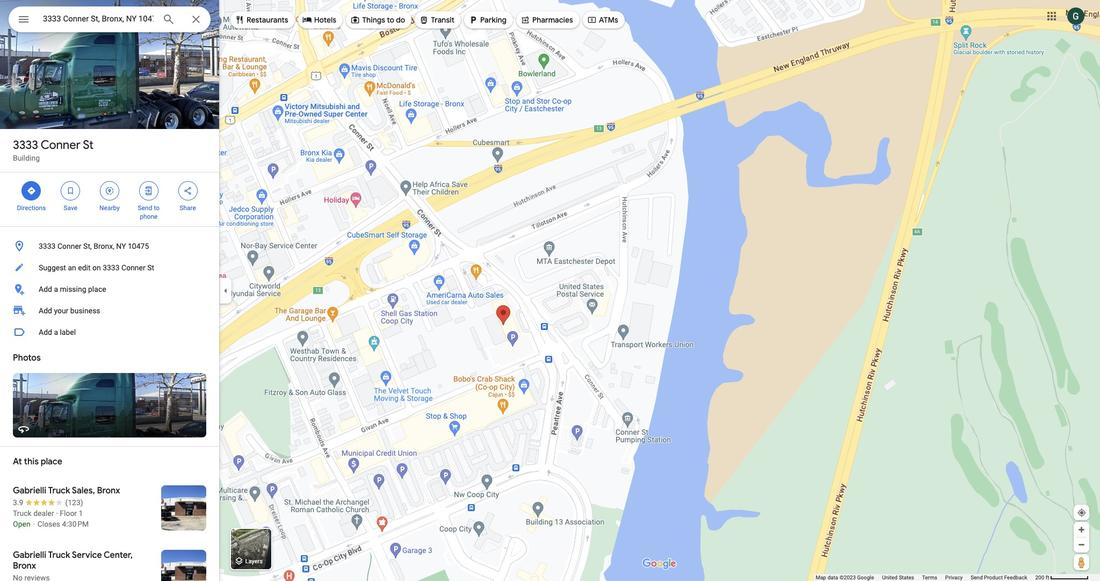 Task type: vqa. For each thing, say whether or not it's contained in the screenshot.
the Suggest an edit on 20720 E Thirteen Mile Rd button
no



Task type: locate. For each thing, give the bounding box(es) containing it.
 transit
[[419, 14, 455, 26]]

1 vertical spatial conner
[[57, 242, 81, 250]]

1 a from the top
[[54, 285, 58, 293]]

conner inside 3333 conner st building
[[41, 138, 81, 153]]

1 horizontal spatial send
[[971, 575, 983, 580]]

 search field
[[9, 6, 211, 34]]

3333 conner st, bronx, ny 10475
[[39, 242, 149, 250]]

0 horizontal spatial send
[[138, 204, 152, 212]]

sales,
[[72, 485, 95, 496]]

 things to do
[[351, 14, 405, 26]]

phone
[[140, 213, 158, 220]]

business
[[70, 306, 100, 315]]

0 horizontal spatial st
[[83, 138, 94, 153]]

on
[[92, 263, 101, 272]]

add your business link
[[0, 300, 219, 321]]

3333 right on
[[103, 263, 120, 272]]

nearby
[[99, 204, 120, 212]]

add inside 'button'
[[39, 328, 52, 336]]

3333 inside 3333 conner st building
[[13, 138, 38, 153]]

conner
[[41, 138, 81, 153], [57, 242, 81, 250], [121, 263, 146, 272]]

conner inside 3333 conner st, bronx, ny 10475 button
[[57, 242, 81, 250]]

0 vertical spatial st
[[83, 138, 94, 153]]

zoom out image
[[1078, 541, 1086, 549]]

3333 up suggest
[[39, 242, 56, 250]]

truck left service
[[48, 550, 70, 561]]

states
[[899, 575, 915, 580]]

google
[[858, 575, 875, 580]]

3.9 stars 123 reviews image
[[13, 497, 83, 508]]

0 vertical spatial to
[[387, 15, 395, 25]]

3 add from the top
[[39, 328, 52, 336]]

3333 up building
[[13, 138, 38, 153]]

gabrielli down ⋅
[[13, 550, 46, 561]]

privacy button
[[946, 574, 963, 581]]

0 vertical spatial 3333
[[13, 138, 38, 153]]

200 ft button
[[1036, 575, 1090, 580]]


[[302, 14, 312, 26]]

2 vertical spatial 3333
[[103, 263, 120, 272]]

add a missing place
[[39, 285, 106, 293]]

photos
[[13, 353, 41, 363]]

bronx right sales,
[[97, 485, 120, 496]]

 button
[[9, 6, 39, 34]]

1 vertical spatial to
[[154, 204, 160, 212]]

0 vertical spatial a
[[54, 285, 58, 293]]

parking
[[481, 15, 507, 25]]

0 vertical spatial conner
[[41, 138, 81, 153]]

·
[[56, 509, 58, 518]]

truck for gabrielli truck sales, bronx
[[48, 485, 70, 496]]


[[105, 185, 114, 197]]

truck up 3.9 stars 123 reviews image
[[48, 485, 70, 496]]

truck inside gabrielli truck service center, bronx
[[48, 550, 70, 561]]

0 vertical spatial bronx
[[97, 485, 120, 496]]

a left missing
[[54, 285, 58, 293]]

map
[[816, 575, 827, 580]]

a for label
[[54, 328, 58, 336]]

send for send to phone
[[138, 204, 152, 212]]

1 horizontal spatial place
[[88, 285, 106, 293]]

bronx,
[[94, 242, 114, 250]]

2 a from the top
[[54, 328, 58, 336]]

save
[[64, 204, 77, 212]]

truck for gabrielli truck service center, bronx
[[48, 550, 70, 561]]

0 vertical spatial gabrielli
[[13, 485, 46, 496]]

to inside the send to phone
[[154, 204, 160, 212]]

footer containing map data ©2023 google
[[816, 574, 1036, 581]]

 atms
[[587, 14, 619, 26]]

an
[[68, 263, 76, 272]]

send inside button
[[971, 575, 983, 580]]

gabrielli inside gabrielli truck service center, bronx
[[13, 550, 46, 561]]

directions
[[17, 204, 46, 212]]


[[469, 14, 478, 26]]

2 vertical spatial truck
[[48, 550, 70, 561]]

truck up open
[[13, 509, 32, 518]]

to up phone
[[154, 204, 160, 212]]

0 horizontal spatial place
[[41, 456, 62, 467]]

data
[[828, 575, 839, 580]]

send for send product feedback
[[971, 575, 983, 580]]

1 vertical spatial gabrielli
[[13, 550, 46, 561]]


[[144, 185, 154, 197]]

conner for st
[[41, 138, 81, 153]]

add for add a missing place
[[39, 285, 52, 293]]

place
[[88, 285, 106, 293], [41, 456, 62, 467]]

1
[[79, 509, 83, 518]]

add
[[39, 285, 52, 293], [39, 306, 52, 315], [39, 328, 52, 336]]

0 vertical spatial add
[[39, 285, 52, 293]]

0 horizontal spatial 3333
[[13, 138, 38, 153]]

1 vertical spatial send
[[971, 575, 983, 580]]

2 gabrielli from the top
[[13, 550, 46, 561]]

1 gabrielli from the top
[[13, 485, 46, 496]]

1 horizontal spatial 3333
[[39, 242, 56, 250]]

united states
[[883, 575, 915, 580]]

add left your
[[39, 306, 52, 315]]

place down on
[[88, 285, 106, 293]]

none field inside 3333 conner st, bronx, ny 10475 field
[[43, 12, 154, 25]]

conner left st,
[[57, 242, 81, 250]]

2 vertical spatial conner
[[121, 263, 146, 272]]

google account: greg robinson  
(robinsongreg175@gmail.com) image
[[1068, 7, 1085, 25]]

do
[[396, 15, 405, 25]]

 pharmacies
[[521, 14, 573, 26]]

missing
[[60, 285, 86, 293]]

terms
[[923, 575, 938, 580]]

2 vertical spatial add
[[39, 328, 52, 336]]

send
[[138, 204, 152, 212], [971, 575, 983, 580]]

building
[[13, 154, 40, 162]]

0 vertical spatial send
[[138, 204, 152, 212]]

add inside button
[[39, 285, 52, 293]]

floor
[[60, 509, 77, 518]]

send to phone
[[138, 204, 160, 220]]

a inside 'button'
[[54, 328, 58, 336]]

add a label button
[[0, 321, 219, 343]]

feedback
[[1005, 575, 1028, 580]]

2 horizontal spatial 3333
[[103, 263, 120, 272]]

gabrielli up 3.9
[[13, 485, 46, 496]]

to
[[387, 15, 395, 25], [154, 204, 160, 212]]

send left 'product'
[[971, 575, 983, 580]]

a for missing
[[54, 285, 58, 293]]

united
[[883, 575, 898, 580]]

bronx down open
[[13, 561, 36, 571]]

0 vertical spatial truck
[[48, 485, 70, 496]]

map data ©2023 google
[[816, 575, 875, 580]]

truck inside truck dealer · floor 1 open ⋅ closes 4:30 pm
[[13, 509, 32, 518]]

a inside button
[[54, 285, 58, 293]]

2 add from the top
[[39, 306, 52, 315]]

0 horizontal spatial bronx
[[13, 561, 36, 571]]

conner up 
[[41, 138, 81, 153]]


[[183, 185, 193, 197]]

 restaurants
[[235, 14, 288, 26]]

to left "do" at the top
[[387, 15, 395, 25]]

a left label
[[54, 328, 58, 336]]

1 vertical spatial add
[[39, 306, 52, 315]]

gabrielli for gabrielli truck service center, bronx
[[13, 550, 46, 561]]

1 add from the top
[[39, 285, 52, 293]]

None field
[[43, 12, 154, 25]]


[[235, 14, 245, 26]]

1 vertical spatial bronx
[[13, 561, 36, 571]]

1 vertical spatial a
[[54, 328, 58, 336]]

edit
[[78, 263, 91, 272]]

add left label
[[39, 328, 52, 336]]

1 horizontal spatial st
[[147, 263, 154, 272]]

st
[[83, 138, 94, 153], [147, 263, 154, 272]]

bronx
[[97, 485, 120, 496], [13, 561, 36, 571]]

ft
[[1046, 575, 1050, 580]]

center,
[[104, 550, 133, 561]]

0 vertical spatial place
[[88, 285, 106, 293]]

collapse side panel image
[[220, 285, 232, 296]]

1 horizontal spatial to
[[387, 15, 395, 25]]

st,
[[83, 242, 92, 250]]

conner down 10475
[[121, 263, 146, 272]]

1 vertical spatial st
[[147, 263, 154, 272]]

1 horizontal spatial bronx
[[97, 485, 120, 496]]

place right this
[[41, 456, 62, 467]]

send product feedback
[[971, 575, 1028, 580]]

0 horizontal spatial to
[[154, 204, 160, 212]]

1 vertical spatial truck
[[13, 509, 32, 518]]

footer
[[816, 574, 1036, 581]]


[[587, 14, 597, 26]]

footer inside google maps element
[[816, 574, 1036, 581]]

1 vertical spatial place
[[41, 456, 62, 467]]

send up phone
[[138, 204, 152, 212]]

send inside the send to phone
[[138, 204, 152, 212]]

add down suggest
[[39, 285, 52, 293]]

1 vertical spatial 3333
[[39, 242, 56, 250]]



Task type: describe. For each thing, give the bounding box(es) containing it.
things
[[362, 15, 385, 25]]

©2023
[[840, 575, 856, 580]]

closes
[[37, 520, 60, 528]]

ny
[[116, 242, 126, 250]]

(123)
[[65, 498, 83, 507]]

actions for 3333 conner st region
[[0, 173, 219, 226]]

3.9
[[13, 498, 23, 507]]

gabrielli for gabrielli truck sales, bronx
[[13, 485, 46, 496]]

pharmacies
[[533, 15, 573, 25]]


[[521, 14, 530, 26]]

3333 for st,
[[39, 242, 56, 250]]

st inside 3333 conner st building
[[83, 138, 94, 153]]

3333 Conner St, Bronx, NY 10475 field
[[9, 6, 211, 32]]

show your location image
[[1078, 508, 1087, 518]]

4:30 pm
[[62, 520, 89, 528]]


[[351, 14, 360, 26]]

gabrielli truck sales, bronx
[[13, 485, 120, 496]]

200 ft
[[1036, 575, 1050, 580]]

3333 conner st building
[[13, 138, 94, 162]]

add for add a label
[[39, 328, 52, 336]]

3333 conner st main content
[[0, 0, 219, 581]]

⋅
[[32, 520, 36, 528]]


[[17, 12, 30, 27]]

add a label
[[39, 328, 76, 336]]

product
[[985, 575, 1003, 580]]

at
[[13, 456, 22, 467]]

truck dealer · floor 1 open ⋅ closes 4:30 pm
[[13, 509, 89, 528]]


[[419, 14, 429, 26]]

bronx inside gabrielli truck service center, bronx
[[13, 561, 36, 571]]

terms button
[[923, 574, 938, 581]]

3333 for st
[[13, 138, 38, 153]]

at this place
[[13, 456, 62, 467]]

dealer
[[33, 509, 54, 518]]

service
[[72, 550, 102, 561]]

send product feedback button
[[971, 574, 1028, 581]]

this
[[24, 456, 39, 467]]

atms
[[599, 15, 619, 25]]

google maps element
[[0, 0, 1101, 581]]

add for add your business
[[39, 306, 52, 315]]

suggest
[[39, 263, 66, 272]]

add your business
[[39, 306, 100, 315]]

200
[[1036, 575, 1045, 580]]

hotels
[[314, 15, 337, 25]]

your
[[54, 306, 68, 315]]

 hotels
[[302, 14, 337, 26]]

united states button
[[883, 574, 915, 581]]

3333 conner st, bronx, ny 10475 button
[[0, 235, 219, 257]]

conner inside suggest an edit on 3333 conner st button
[[121, 263, 146, 272]]

to inside  things to do
[[387, 15, 395, 25]]

open
[[13, 520, 30, 528]]

suggest an edit on 3333 conner st
[[39, 263, 154, 272]]

conner for st,
[[57, 242, 81, 250]]

place inside button
[[88, 285, 106, 293]]

st inside button
[[147, 263, 154, 272]]

 parking
[[469, 14, 507, 26]]

gabrielli truck service center, bronx
[[13, 550, 133, 571]]

10475
[[128, 242, 149, 250]]

layers
[[245, 558, 263, 565]]

add a missing place button
[[0, 278, 219, 300]]


[[66, 185, 75, 197]]

show street view coverage image
[[1074, 554, 1090, 570]]

transit
[[431, 15, 455, 25]]

suggest an edit on 3333 conner st button
[[0, 257, 219, 278]]

gabrielli truck service center, bronx link
[[0, 541, 219, 581]]

share
[[180, 204, 196, 212]]


[[27, 185, 36, 197]]

privacy
[[946, 575, 963, 580]]

zoom in image
[[1078, 526, 1086, 534]]

label
[[60, 328, 76, 336]]

restaurants
[[247, 15, 288, 25]]



